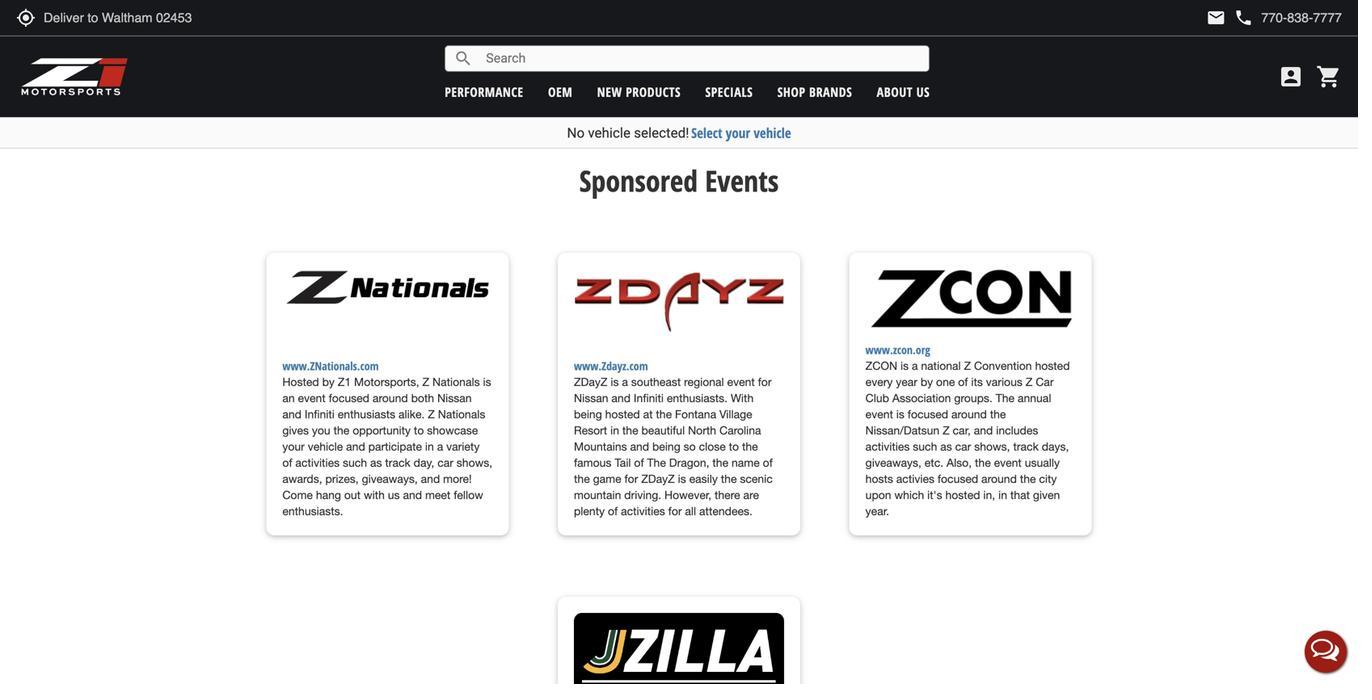 Task type: locate. For each thing, give the bounding box(es) containing it.
activities up awards,
[[295, 456, 340, 470]]

car up "more!"
[[438, 456, 453, 470]]

1 horizontal spatial vehicle
[[588, 125, 631, 141]]

convention
[[974, 359, 1032, 373]]

the
[[656, 408, 672, 421], [990, 408, 1006, 421], [334, 424, 350, 437], [622, 424, 638, 437], [742, 440, 758, 453], [713, 456, 729, 470], [975, 456, 991, 470], [574, 472, 590, 486], [721, 472, 737, 486], [1020, 472, 1036, 486]]

shows, inside www.zcon.org zcon is a national z convention hosted every year by one of its various z car club association groups. the annual event is           focused around the nissan/datsun z car, and includes activities such as car shows, track days, giveaways, etc. also, the event usually hosts activies focused around the city upon which it's          hosted in, in that given year.
[[974, 440, 1010, 453]]

such up "prizes,"
[[343, 456, 367, 470]]

of left its
[[958, 375, 968, 389]]

0 vertical spatial track
[[1013, 440, 1039, 453]]

infiniti up at
[[634, 392, 664, 405]]

by
[[322, 375, 335, 389], [921, 375, 933, 389]]

the up there
[[721, 472, 737, 486]]

2 by from the left
[[921, 375, 933, 389]]

about
[[877, 83, 913, 101]]

1 vertical spatial enthusiasts.
[[282, 505, 343, 518]]

come
[[282, 489, 313, 502]]

specials link
[[705, 83, 753, 101]]

nissan inside www.znationals.com hosted by z1 motorsports, z nationals is an event focused around both nissan and infiniti enthusiasts alike. z nationals gives you the opportunity to showcase your vehicle           and participate in a variety of activities such as track day, car shows, awards, prizes, giveaways, and more! come hang out with us and meet fellow enthusiasts.
[[437, 392, 472, 405]]

hosted inside www.zdayz.com zdayz is a southeast regional event for nissan and infiniti enthusiasts. with being hosted at the fontana village resort in the beautiful north carolina mountains and being so close           to the famous tail of the dragon, the name of the game for zdayz is easily the scenic mountain driving. however, there are plenty of activities for all attendees.
[[605, 408, 640, 421]]

such up etc.
[[913, 440, 937, 453]]

nissan inside www.zdayz.com zdayz is a southeast regional event for nissan and infiniti enthusiasts. with being hosted at the fontana village resort in the beautiful north carolina mountains and being so close           to the famous tail of the dragon, the name of the game for zdayz is easily the scenic mountain driving. however, there are plenty of activities for all attendees.
[[574, 392, 608, 405]]

0 vertical spatial your
[[726, 124, 750, 142]]

and down opportunity
[[346, 440, 365, 453]]

of up scenic
[[763, 456, 773, 470]]

for
[[758, 375, 772, 389], [625, 472, 638, 486], [668, 505, 682, 518]]

0 vertical spatial a
[[912, 359, 918, 373]]

track down includes
[[1013, 440, 1039, 453]]

as down participate
[[370, 456, 382, 470]]

focused down association
[[908, 408, 948, 421]]

1 vertical spatial a
[[622, 375, 628, 389]]

year
[[896, 375, 918, 389]]

1 vertical spatial activities
[[295, 456, 340, 470]]

activities
[[866, 440, 910, 453], [295, 456, 340, 470], [621, 505, 665, 518]]

a for www.zdayz.com
[[622, 375, 628, 389]]

0 horizontal spatial vehicle
[[308, 440, 343, 453]]

a inside www.zcon.org zcon is a national z convention hosted every year by one of its various z car club association groups. the annual event is           focused around the nissan/datsun z car, and includes activities such as car shows, track days, giveaways, etc. also, the event usually hosts activies focused around the city upon which it's          hosted in, in that given year.
[[912, 359, 918, 373]]

1 vertical spatial in
[[425, 440, 434, 453]]

carolina
[[719, 424, 761, 437]]

the down various
[[996, 392, 1015, 405]]

hosted up the car
[[1035, 359, 1070, 373]]

1 vertical spatial being
[[652, 440, 681, 453]]

0 vertical spatial such
[[913, 440, 937, 453]]

nationals up both
[[433, 375, 480, 389]]

and right car,
[[974, 424, 993, 437]]

nissan up resort
[[574, 392, 608, 405]]

in right the in,
[[999, 489, 1007, 502]]

mail
[[1207, 8, 1226, 27]]

motorsports,
[[354, 375, 419, 389]]

in
[[610, 424, 619, 437], [425, 440, 434, 453], [999, 489, 1007, 502]]

0 vertical spatial in
[[610, 424, 619, 437]]

as inside www.zcon.org zcon is a national z convention hosted every year by one of its various z car club association groups. the annual event is           focused around the nissan/datsun z car, and includes activities such as car shows, track days, giveaways, etc. also, the event usually hosts activies focused around the city upon which it's          hosted in, in that given year.
[[940, 440, 952, 453]]

by left z1
[[322, 375, 335, 389]]

enthusiasts. up fontana
[[667, 392, 728, 405]]

giveaways, up us
[[362, 472, 418, 486]]

a down www.zdayz.com link
[[622, 375, 628, 389]]

0 vertical spatial nationals
[[433, 375, 480, 389]]

1 horizontal spatial zdayz
[[641, 472, 675, 486]]

infiniti inside www.znationals.com hosted by z1 motorsports, z nationals is an event focused around both nissan and infiniti enthusiasts alike. z nationals gives you the opportunity to showcase your vehicle           and participate in a variety of activities such as track day, car shows, awards, prizes, giveaways, and more! come hang out with us and meet fellow enthusiasts.
[[305, 408, 335, 421]]

in up day,
[[425, 440, 434, 453]]

the right the you
[[334, 424, 350, 437]]

1 horizontal spatial in
[[610, 424, 619, 437]]

1 horizontal spatial enthusiasts.
[[667, 392, 728, 405]]

by inside www.zcon.org zcon is a national z convention hosted every year by one of its various z car club association groups. the annual event is           focused around the nissan/datsun z car, and includes activities such as car shows, track days, giveaways, etc. also, the event usually hosts activies focused around the city upon which it's          hosted in, in that given year.
[[921, 375, 933, 389]]

shows, down variety on the bottom of the page
[[457, 456, 492, 470]]

focused down also,
[[938, 472, 978, 486]]

0 vertical spatial activities
[[866, 440, 910, 453]]

0 horizontal spatial the
[[647, 456, 666, 470]]

1 vertical spatial for
[[625, 472, 638, 486]]

2 vertical spatial hosted
[[945, 489, 980, 502]]

us
[[916, 83, 930, 101]]

0 vertical spatial shows,
[[974, 440, 1010, 453]]

0 vertical spatial being
[[574, 408, 602, 421]]

1 horizontal spatial car
[[955, 440, 971, 453]]

in,
[[983, 489, 995, 502]]

0 vertical spatial infiniti
[[634, 392, 664, 405]]

in inside www.znationals.com hosted by z1 motorsports, z nationals is an event focused around both nissan and infiniti enthusiasts alike. z nationals gives you the opportunity to showcase your vehicle           and participate in a variety of activities such as track day, car shows, awards, prizes, giveaways, and more! come hang out with us and meet fellow enthusiasts.
[[425, 440, 434, 453]]

0 horizontal spatial enthusiasts.
[[282, 505, 343, 518]]

1 vertical spatial car
[[438, 456, 453, 470]]

and inside www.zcon.org zcon is a national z convention hosted every year by one of its various z car club association groups. the annual event is           focused around the nissan/datsun z car, and includes activities such as car shows, track days, giveaways, etc. also, the event usually hosts activies focused around the city upon which it's          hosted in, in that given year.
[[974, 424, 993, 437]]

1 horizontal spatial by
[[921, 375, 933, 389]]

0 horizontal spatial zdayz
[[574, 375, 608, 389]]

0 vertical spatial car
[[955, 440, 971, 453]]

a up the year
[[912, 359, 918, 373]]

1 horizontal spatial to
[[729, 440, 739, 453]]

sponsored events
[[579, 161, 779, 200]]

the right at
[[656, 408, 672, 421]]

beautiful
[[642, 424, 685, 437]]

infiniti
[[634, 392, 664, 405], [305, 408, 335, 421]]

hosted
[[1035, 359, 1070, 373], [605, 408, 640, 421], [945, 489, 980, 502]]

club
[[866, 392, 889, 405]]

shopping_cart
[[1316, 64, 1342, 90]]

your down gives
[[282, 440, 305, 453]]

0 horizontal spatial for
[[625, 472, 638, 486]]

a inside www.zdayz.com zdayz is a southeast regional event for nissan and infiniti enthusiasts. with being hosted at the fontana village resort in the beautiful north carolina mountains and being so close           to the famous tail of the dragon, the name of the game for zdayz is easily the scenic mountain driving. however, there are plenty of activities for all attendees.
[[622, 375, 628, 389]]

0 horizontal spatial to
[[414, 424, 424, 437]]

a
[[912, 359, 918, 373], [622, 375, 628, 389], [437, 440, 443, 453]]

is
[[901, 359, 909, 373], [483, 375, 491, 389], [611, 375, 619, 389], [896, 408, 905, 421], [678, 472, 686, 486]]

such
[[913, 440, 937, 453], [343, 456, 367, 470]]

hosts
[[866, 472, 893, 486]]

various
[[986, 375, 1023, 389]]

for down tail
[[625, 472, 638, 486]]

infiniti inside www.zdayz.com zdayz is a southeast regional event for nissan and infiniti enthusiasts. with being hosted at the fontana village resort in the beautiful north carolina mountains and being so close           to the famous tail of the dragon, the name of the game for zdayz is easily the scenic mountain driving. however, there are plenty of activities for all attendees.
[[634, 392, 664, 405]]

0 vertical spatial giveaways,
[[866, 456, 922, 470]]

vehicle right "no"
[[588, 125, 631, 141]]

z up both
[[422, 375, 429, 389]]

1 horizontal spatial hosted
[[945, 489, 980, 502]]

by inside www.znationals.com hosted by z1 motorsports, z nationals is an event focused around both nissan and infiniti enthusiasts alike. z nationals gives you the opportunity to showcase your vehicle           and participate in a variety of activities such as track day, car shows, awards, prizes, giveaways, and more! come hang out with us and meet fellow enthusiasts.
[[322, 375, 335, 389]]

city
[[1039, 472, 1057, 486]]

1 nissan from the left
[[437, 392, 472, 405]]

activities inside www.zcon.org zcon is a national z convention hosted every year by one of its various z car club association groups. the annual event is           focused around the nissan/datsun z car, and includes activities such as car shows, track days, giveaways, etc. also, the event usually hosts activies focused around the city upon which it's          hosted in, in that given year.
[[866, 440, 910, 453]]

vehicle down the you
[[308, 440, 343, 453]]

0 vertical spatial around
[[373, 392, 408, 405]]

products
[[626, 83, 681, 101]]

0 horizontal spatial activities
[[295, 456, 340, 470]]

the up 'name'
[[742, 440, 758, 453]]

with
[[731, 392, 754, 405]]

1 horizontal spatial for
[[668, 505, 682, 518]]

1 vertical spatial your
[[282, 440, 305, 453]]

and
[[612, 392, 631, 405], [282, 408, 302, 421], [974, 424, 993, 437], [346, 440, 365, 453], [630, 440, 649, 453], [421, 472, 440, 486], [403, 489, 422, 502]]

variety
[[446, 440, 480, 453]]

0 vertical spatial as
[[940, 440, 952, 453]]

0 horizontal spatial nissan
[[437, 392, 472, 405]]

0 horizontal spatial in
[[425, 440, 434, 453]]

oem
[[548, 83, 573, 101]]

1 horizontal spatial the
[[996, 392, 1015, 405]]

such inside www.zcon.org zcon is a national z convention hosted every year by one of its various z car club association groups. the annual event is           focused around the nissan/datsun z car, and includes activities such as car shows, track days, giveaways, etc. also, the event usually hosts activies focused around the city upon which it's          hosted in, in that given year.
[[913, 440, 937, 453]]

of inside www.znationals.com hosted by z1 motorsports, z nationals is an event focused around both nissan and infiniti enthusiasts alike. z nationals gives you the opportunity to showcase your vehicle           and participate in a variety of activities such as track day, car shows, awards, prizes, giveaways, and more! come hang out with us and meet fellow enthusiasts.
[[282, 456, 292, 470]]

0 vertical spatial hosted
[[1035, 359, 1070, 373]]

for up carolina
[[758, 375, 772, 389]]

being up resort
[[574, 408, 602, 421]]

1 horizontal spatial as
[[940, 440, 952, 453]]

with
[[364, 489, 385, 502]]

2 horizontal spatial a
[[912, 359, 918, 373]]

groups.
[[954, 392, 993, 405]]

www.zdayz.com link
[[574, 358, 648, 374]]

z1 motorsports logo image
[[20, 57, 129, 97]]

an
[[282, 392, 295, 405]]

0 horizontal spatial giveaways,
[[362, 472, 418, 486]]

nationals up showcase
[[438, 408, 485, 421]]

1 horizontal spatial track
[[1013, 440, 1039, 453]]

infiniti up the you
[[305, 408, 335, 421]]

event up the with at the right of page
[[727, 375, 755, 389]]

shows, down includes
[[974, 440, 1010, 453]]

however,
[[665, 489, 712, 502]]

driving.
[[624, 489, 661, 502]]

focused down z1
[[329, 392, 369, 405]]

1 by from the left
[[322, 375, 335, 389]]

activies
[[896, 472, 935, 486]]

all
[[685, 505, 696, 518]]

event down "club" at the bottom
[[866, 408, 893, 421]]

www.zcon.org
[[866, 342, 930, 358]]

0 vertical spatial to
[[414, 424, 424, 437]]

1 vertical spatial giveaways,
[[362, 472, 418, 486]]

1 vertical spatial hosted
[[605, 408, 640, 421]]

nationals
[[433, 375, 480, 389], [438, 408, 485, 421]]

of up awards,
[[282, 456, 292, 470]]

1 vertical spatial track
[[385, 456, 411, 470]]

more!
[[443, 472, 472, 486]]

to down alike.
[[414, 424, 424, 437]]

1 vertical spatial as
[[370, 456, 382, 470]]

track inside www.znationals.com hosted by z1 motorsports, z nationals is an event focused around both nissan and infiniti enthusiasts alike. z nationals gives you the opportunity to showcase your vehicle           and participate in a variety of activities such as track day, car shows, awards, prizes, giveaways, and more! come hang out with us and meet fellow enthusiasts.
[[385, 456, 411, 470]]

1 horizontal spatial nissan
[[574, 392, 608, 405]]

zdayz up driving. at the left bottom of page
[[641, 472, 675, 486]]

by up association
[[921, 375, 933, 389]]

2 horizontal spatial activities
[[866, 440, 910, 453]]

regional
[[684, 375, 724, 389]]

car down car,
[[955, 440, 971, 453]]

2 vertical spatial in
[[999, 489, 1007, 502]]

1 vertical spatial around
[[952, 408, 987, 421]]

vehicle down shop
[[754, 124, 791, 142]]

of inside www.zcon.org zcon is a national z convention hosted every year by one of its various z car club association groups. the annual event is           focused around the nissan/datsun z car, and includes activities such as car shows, track days, giveaways, etc. also, the event usually hosts activies focused around the city upon which it's          hosted in, in that given year.
[[958, 375, 968, 389]]

enthusiasts. down come on the left bottom of the page
[[282, 505, 343, 518]]

giveaways,
[[866, 456, 922, 470], [362, 472, 418, 486]]

0 horizontal spatial car
[[438, 456, 453, 470]]

2 vertical spatial a
[[437, 440, 443, 453]]

southeast
[[631, 375, 681, 389]]

zdayz down www.zdayz.com link
[[574, 375, 608, 389]]

vehicle inside no vehicle selected! select your vehicle
[[588, 125, 631, 141]]

activities down nissan/datsun
[[866, 440, 910, 453]]

to down carolina
[[729, 440, 739, 453]]

0 vertical spatial focused
[[329, 392, 369, 405]]

vehicle
[[754, 124, 791, 142], [588, 125, 631, 141], [308, 440, 343, 453]]

1 vertical spatial zdayz
[[641, 472, 675, 486]]

0 horizontal spatial your
[[282, 440, 305, 453]]

1 horizontal spatial a
[[622, 375, 628, 389]]

car
[[955, 440, 971, 453], [438, 456, 453, 470]]

0 horizontal spatial being
[[574, 408, 602, 421]]

0 horizontal spatial such
[[343, 456, 367, 470]]

being down beautiful
[[652, 440, 681, 453]]

1 vertical spatial such
[[343, 456, 367, 470]]

event down the hosted
[[298, 392, 326, 405]]

nissan right both
[[437, 392, 472, 405]]

track down participate
[[385, 456, 411, 470]]

1 horizontal spatial being
[[652, 440, 681, 453]]

1 vertical spatial the
[[647, 456, 666, 470]]

such inside www.znationals.com hosted by z1 motorsports, z nationals is an event focused around both nissan and infiniti enthusiasts alike. z nationals gives you the opportunity to showcase your vehicle           and participate in a variety of activities such as track day, car shows, awards, prizes, giveaways, and more! come hang out with us and meet fellow enthusiasts.
[[343, 456, 367, 470]]

of right tail
[[634, 456, 644, 470]]

event
[[727, 375, 755, 389], [298, 392, 326, 405], [866, 408, 893, 421], [994, 456, 1022, 470]]

1 horizontal spatial giveaways,
[[866, 456, 922, 470]]

activities down driving. at the left bottom of page
[[621, 505, 665, 518]]

in up the mountains
[[610, 424, 619, 437]]

1 horizontal spatial activities
[[621, 505, 665, 518]]

2 horizontal spatial for
[[758, 375, 772, 389]]

a down showcase
[[437, 440, 443, 453]]

0 horizontal spatial as
[[370, 456, 382, 470]]

for left all
[[668, 505, 682, 518]]

your right select
[[726, 124, 750, 142]]

the
[[996, 392, 1015, 405], [647, 456, 666, 470]]

also,
[[947, 456, 972, 470]]

0 horizontal spatial by
[[322, 375, 335, 389]]

meet
[[425, 489, 451, 502]]

2 horizontal spatial in
[[999, 489, 1007, 502]]

2 nissan from the left
[[574, 392, 608, 405]]

mountains
[[574, 440, 627, 453]]

0 horizontal spatial track
[[385, 456, 411, 470]]

0 vertical spatial zdayz
[[574, 375, 608, 389]]

0 horizontal spatial a
[[437, 440, 443, 453]]

track for www.zcon.org
[[1013, 440, 1039, 453]]

0 horizontal spatial infiniti
[[305, 408, 335, 421]]

one
[[936, 375, 955, 389]]

as up etc.
[[940, 440, 952, 453]]

1 vertical spatial shows,
[[457, 456, 492, 470]]

www.znationals.com
[[282, 358, 379, 374]]

0 vertical spatial enthusiasts.
[[667, 392, 728, 405]]

1 horizontal spatial infiniti
[[634, 392, 664, 405]]

out
[[344, 489, 361, 502]]

0 vertical spatial the
[[996, 392, 1015, 405]]

and up tail
[[630, 440, 649, 453]]

1 vertical spatial infiniti
[[305, 408, 335, 421]]

around down motorsports,
[[373, 392, 408, 405]]

hosted left the in,
[[945, 489, 980, 502]]

account_box link
[[1274, 64, 1308, 90]]

the left dragon,
[[647, 456, 666, 470]]

giveaways, up hosts
[[866, 456, 922, 470]]

0 horizontal spatial shows,
[[457, 456, 492, 470]]

around down groups.
[[952, 408, 987, 421]]

day,
[[414, 456, 434, 470]]

2 vertical spatial activities
[[621, 505, 665, 518]]

track
[[1013, 440, 1039, 453], [385, 456, 411, 470]]

a inside www.znationals.com hosted by z1 motorsports, z nationals is an event focused around both nissan and infiniti enthusiasts alike. z nationals gives you the opportunity to showcase your vehicle           and participate in a variety of activities such as track day, car shows, awards, prizes, giveaways, and more! come hang out with us and meet fellow enthusiasts.
[[437, 440, 443, 453]]

around up the in,
[[982, 472, 1017, 486]]

1 horizontal spatial shows,
[[974, 440, 1010, 453]]

at
[[643, 408, 653, 421]]

0 horizontal spatial hosted
[[605, 408, 640, 421]]

and down an
[[282, 408, 302, 421]]

track inside www.zcon.org zcon is a national z convention hosted every year by one of its various z car club association groups. the annual event is           focused around the nissan/datsun z car, and includes activities such as car shows, track days, giveaways, etc. also, the event usually hosts activies focused around the city upon which it's          hosted in, in that given year.
[[1013, 440, 1039, 453]]

1 vertical spatial to
[[729, 440, 739, 453]]

enthusiasts. inside www.zdayz.com zdayz is a southeast regional event for nissan and infiniti enthusiasts. with being hosted at the fontana village resort in the beautiful north carolina mountains and being so close           to the famous tail of the dragon, the name of the game for zdayz is easily the scenic mountain driving. however, there are plenty of activities for all attendees.
[[667, 392, 728, 405]]

1 horizontal spatial such
[[913, 440, 937, 453]]

the left beautiful
[[622, 424, 638, 437]]

hosted left at
[[605, 408, 640, 421]]

www.zcon.org link
[[866, 342, 930, 358]]

phone
[[1234, 8, 1253, 27]]



Task type: vqa. For each thing, say whether or not it's contained in the screenshot.
products
yes



Task type: describe. For each thing, give the bounding box(es) containing it.
new
[[597, 83, 622, 101]]

the up that
[[1020, 472, 1036, 486]]

attendees.
[[699, 505, 753, 518]]

tail
[[615, 456, 631, 470]]

north
[[688, 424, 716, 437]]

www.zdayz.com zdayz is a southeast regional event for nissan and infiniti enthusiasts. with being hosted at the fontana village resort in the beautiful north carolina mountains and being so close           to the famous tail of the dragon, the name of the game for zdayz is easily the scenic mountain driving. however, there are plenty of activities for all attendees.
[[574, 358, 773, 518]]

giveaways, inside www.zcon.org zcon is a national z convention hosted every year by one of its various z car club association groups. the annual event is           focused around the nissan/datsun z car, and includes activities such as car shows, track days, giveaways, etc. also, the event usually hosts activies focused around the city upon which it's          hosted in, in that given year.
[[866, 456, 922, 470]]

as inside www.znationals.com hosted by z1 motorsports, z nationals is an event focused around both nissan and infiniti enthusiasts alike. z nationals gives you the opportunity to showcase your vehicle           and participate in a variety of activities such as track day, car shows, awards, prizes, giveaways, and more! come hang out with us and meet fellow enthusiasts.
[[370, 456, 382, 470]]

account_box
[[1278, 64, 1304, 90]]

dragon,
[[669, 456, 709, 470]]

to inside www.znationals.com hosted by z1 motorsports, z nationals is an event focused around both nissan and infiniti enthusiasts alike. z nationals gives you the opportunity to showcase your vehicle           and participate in a variety of activities such as track day, car shows, awards, prizes, giveaways, and more! come hang out with us and meet fellow enthusiasts.
[[414, 424, 424, 437]]

my_location
[[16, 8, 36, 27]]

mountain
[[574, 489, 621, 502]]

car inside www.znationals.com hosted by z1 motorsports, z nationals is an event focused around both nissan and infiniti enthusiasts alike. z nationals gives you the opportunity to showcase your vehicle           and participate in a variety of activities such as track day, car shows, awards, prizes, giveaways, and more! come hang out with us and meet fellow enthusiasts.
[[438, 456, 453, 470]]

giveaways, inside www.znationals.com hosted by z1 motorsports, z nationals is an event focused around both nissan and infiniti enthusiasts alike. z nationals gives you the opportunity to showcase your vehicle           and participate in a variety of activities such as track day, car shows, awards, prizes, giveaways, and more! come hang out with us and meet fellow enthusiasts.
[[362, 472, 418, 486]]

vehicle inside www.znationals.com hosted by z1 motorsports, z nationals is an event focused around both nissan and infiniti enthusiasts alike. z nationals gives you the opportunity to showcase your vehicle           and participate in a variety of activities such as track day, car shows, awards, prizes, giveaways, and more! come hang out with us and meet fellow enthusiasts.
[[308, 440, 343, 453]]

z1
[[338, 375, 351, 389]]

usually
[[1025, 456, 1060, 470]]

nissan/datsun
[[866, 424, 940, 437]]

no
[[567, 125, 585, 141]]

a for www.zcon.org
[[912, 359, 918, 373]]

mail phone
[[1207, 8, 1253, 27]]

z left the car
[[1026, 375, 1033, 389]]

and down www.zdayz.com
[[612, 392, 631, 405]]

scenic
[[740, 472, 773, 486]]

phone link
[[1234, 8, 1342, 27]]

2 vertical spatial around
[[982, 472, 1017, 486]]

around inside www.znationals.com hosted by z1 motorsports, z nationals is an event focused around both nissan and infiniti enthusiasts alike. z nationals gives you the opportunity to showcase your vehicle           and participate in a variety of activities such as track day, car shows, awards, prizes, giveaways, and more! come hang out with us and meet fellow enthusiasts.
[[373, 392, 408, 405]]

shop
[[778, 83, 806, 101]]

Search search field
[[473, 46, 929, 71]]

zcon
[[866, 359, 897, 373]]

us
[[388, 489, 400, 502]]

which
[[895, 489, 924, 502]]

there
[[715, 489, 740, 502]]

close
[[699, 440, 726, 453]]

the down close
[[713, 456, 729, 470]]

www.znationals.com hosted by z1 motorsports, z nationals is an event focused around both nissan and infiniti enthusiasts alike. z nationals gives you the opportunity to showcase your vehicle           and participate in a variety of activities such as track day, car shows, awards, prizes, giveaways, and more! come hang out with us and meet fellow enthusiasts.
[[282, 358, 492, 518]]

new products link
[[597, 83, 681, 101]]

enthusiasts. inside www.znationals.com hosted by z1 motorsports, z nationals is an event focused around both nissan and infiniti enthusiasts alike. z nationals gives you the opportunity to showcase your vehicle           and participate in a variety of activities such as track day, car shows, awards, prizes, giveaways, and more! come hang out with us and meet fellow enthusiasts.
[[282, 505, 343, 518]]

gives
[[282, 424, 309, 437]]

about us
[[877, 83, 930, 101]]

2 vertical spatial for
[[668, 505, 682, 518]]

and right us
[[403, 489, 422, 502]]

new products
[[597, 83, 681, 101]]

z right national
[[964, 359, 971, 373]]

so
[[684, 440, 696, 453]]

resort
[[574, 424, 607, 437]]

shopping_cart link
[[1312, 64, 1342, 90]]

your inside www.znationals.com hosted by z1 motorsports, z nationals is an event focused around both nissan and infiniti enthusiasts alike. z nationals gives you the opportunity to showcase your vehicle           and participate in a variety of activities such as track day, car shows, awards, prizes, giveaways, and more! come hang out with us and meet fellow enthusiasts.
[[282, 440, 305, 453]]

fontana
[[675, 408, 716, 421]]

you
[[312, 424, 330, 437]]

event inside www.znationals.com hosted by z1 motorsports, z nationals is an event focused around both nissan and infiniti enthusiasts alike. z nationals gives you the opportunity to showcase your vehicle           and participate in a variety of activities such as track day, car shows, awards, prizes, giveaways, and more! come hang out with us and meet fellow enthusiasts.
[[298, 392, 326, 405]]

1 vertical spatial focused
[[908, 408, 948, 421]]

game
[[593, 472, 621, 486]]

z down both
[[428, 408, 435, 421]]

0 vertical spatial for
[[758, 375, 772, 389]]

selected!
[[634, 125, 689, 141]]

it's
[[927, 489, 942, 502]]

specials
[[705, 83, 753, 101]]

national
[[921, 359, 961, 373]]

prizes,
[[325, 472, 359, 486]]

in inside www.zdayz.com zdayz is a southeast regional event for nissan and infiniti enthusiasts. with being hosted at the fontana village resort in the beautiful north carolina mountains and being so close           to the famous tail of the dragon, the name of the game for zdayz is easily the scenic mountain driving. however, there are plenty of activities for all attendees.
[[610, 424, 619, 437]]

activities inside www.zdayz.com zdayz is a southeast regional event for nissan and infiniti enthusiasts. with being hosted at the fontana village resort in the beautiful north carolina mountains and being so close           to the famous tail of the dragon, the name of the game for zdayz is easily the scenic mountain driving. however, there are plenty of activities for all attendees.
[[621, 505, 665, 518]]

of down mountain
[[608, 505, 618, 518]]

performance link
[[445, 83, 524, 101]]

z left car,
[[943, 424, 950, 437]]

fellow
[[454, 489, 483, 502]]

awards,
[[282, 472, 322, 486]]

2 vertical spatial focused
[[938, 472, 978, 486]]

opportunity
[[353, 424, 411, 437]]

its
[[971, 375, 983, 389]]

event inside www.zdayz.com zdayz is a southeast regional event for nissan and infiniti enthusiasts. with being hosted at the fontana village resort in the beautiful north carolina mountains and being so close           to the famous tail of the dragon, the name of the game for zdayz is easily the scenic mountain driving. however, there are plenty of activities for all attendees.
[[727, 375, 755, 389]]

etc.
[[925, 456, 944, 470]]

shop brands
[[778, 83, 852, 101]]

car inside www.zcon.org zcon is a national z convention hosted every year by one of its various z car club association groups. the annual event is           focused around the nissan/datsun z car, and includes activities such as car shows, track days, giveaways, etc. also, the event usually hosts activies focused around the city upon which it's          hosted in, in that given year.
[[955, 440, 971, 453]]

shows, inside www.znationals.com hosted by z1 motorsports, z nationals is an event focused around both nissan and infiniti enthusiasts alike. z nationals gives you the opportunity to showcase your vehicle           and participate in a variety of activities such as track day, car shows, awards, prizes, giveaways, and more! come hang out with us and meet fellow enthusiasts.
[[457, 456, 492, 470]]

performance
[[445, 83, 524, 101]]

is inside www.znationals.com hosted by z1 motorsports, z nationals is an event focused around both nissan and infiniti enthusiasts alike. z nationals gives you the opportunity to showcase your vehicle           and participate in a variety of activities such as track day, car shows, awards, prizes, giveaways, and more! come hang out with us and meet fellow enthusiasts.
[[483, 375, 491, 389]]

2 horizontal spatial hosted
[[1035, 359, 1070, 373]]

hang
[[316, 489, 341, 502]]

showcase
[[427, 424, 478, 437]]

focused inside www.znationals.com hosted by z1 motorsports, z nationals is an event focused around both nissan and infiniti enthusiasts alike. z nationals gives you the opportunity to showcase your vehicle           and participate in a variety of activities such as track day, car shows, awards, prizes, giveaways, and more! come hang out with us and meet fellow enthusiasts.
[[329, 392, 369, 405]]

about us link
[[877, 83, 930, 101]]

car,
[[953, 424, 971, 437]]

participate
[[368, 440, 422, 453]]

activities inside www.znationals.com hosted by z1 motorsports, z nationals is an event focused around both nissan and infiniti enthusiasts alike. z nationals gives you the opportunity to showcase your vehicle           and participate in a variety of activities such as track day, car shows, awards, prizes, giveaways, and more! come hang out with us and meet fellow enthusiasts.
[[295, 456, 340, 470]]

the up includes
[[990, 408, 1006, 421]]

oem link
[[548, 83, 573, 101]]

track for www.znationals.com
[[385, 456, 411, 470]]

sponsored
[[579, 161, 698, 200]]

the inside www.znationals.com hosted by z1 motorsports, z nationals is an event focused around both nissan and infiniti enthusiasts alike. z nationals gives you the opportunity to showcase your vehicle           and participate in a variety of activities such as track day, car shows, awards, prizes, giveaways, and more! come hang out with us and meet fellow enthusiasts.
[[334, 424, 350, 437]]

the inside www.zdayz.com zdayz is a southeast regional event for nissan and infiniti enthusiasts. with being hosted at the fontana village resort in the beautiful north carolina mountains and being so close           to the famous tail of the dragon, the name of the game for zdayz is easily the scenic mountain driving. however, there are plenty of activities for all attendees.
[[647, 456, 666, 470]]

includes
[[996, 424, 1038, 437]]

event down includes
[[994, 456, 1022, 470]]

year.
[[866, 505, 889, 518]]

to inside www.zdayz.com zdayz is a southeast regional event for nissan and infiniti enthusiasts. with being hosted at the fontana village resort in the beautiful north carolina mountains and being so close           to the famous tail of the dragon, the name of the game for zdayz is easily the scenic mountain driving. however, there are plenty of activities for all attendees.
[[729, 440, 739, 453]]

2 horizontal spatial vehicle
[[754, 124, 791, 142]]

plenty
[[574, 505, 605, 518]]

the down famous
[[574, 472, 590, 486]]

and down day,
[[421, 472, 440, 486]]

the right also,
[[975, 456, 991, 470]]

car
[[1036, 375, 1054, 389]]

hosted
[[282, 375, 319, 389]]

in inside www.zcon.org zcon is a national z convention hosted every year by one of its various z car club association groups. the annual event is           focused around the nissan/datsun z car, and includes activities such as car shows, track days, giveaways, etc. also, the event usually hosts activies focused around the city upon which it's          hosted in, in that given year.
[[999, 489, 1007, 502]]

enthusiasts
[[338, 408, 395, 421]]

the inside www.zcon.org zcon is a national z convention hosted every year by one of its various z car club association groups. the annual event is           focused around the nissan/datsun z car, and includes activities such as car shows, track days, giveaways, etc. also, the event usually hosts activies focused around the city upon which it's          hosted in, in that given year.
[[996, 392, 1015, 405]]

days,
[[1042, 440, 1069, 453]]

www.znationals.com link
[[282, 358, 379, 374]]

upon
[[866, 489, 891, 502]]

events
[[705, 161, 779, 200]]

both
[[411, 392, 434, 405]]

brands
[[809, 83, 852, 101]]

every
[[866, 375, 893, 389]]

annual
[[1018, 392, 1051, 405]]

no vehicle selected! select your vehicle
[[567, 124, 791, 142]]

name
[[732, 456, 760, 470]]

1 horizontal spatial your
[[726, 124, 750, 142]]

1 vertical spatial nationals
[[438, 408, 485, 421]]

search
[[454, 49, 473, 68]]

village
[[720, 408, 752, 421]]



